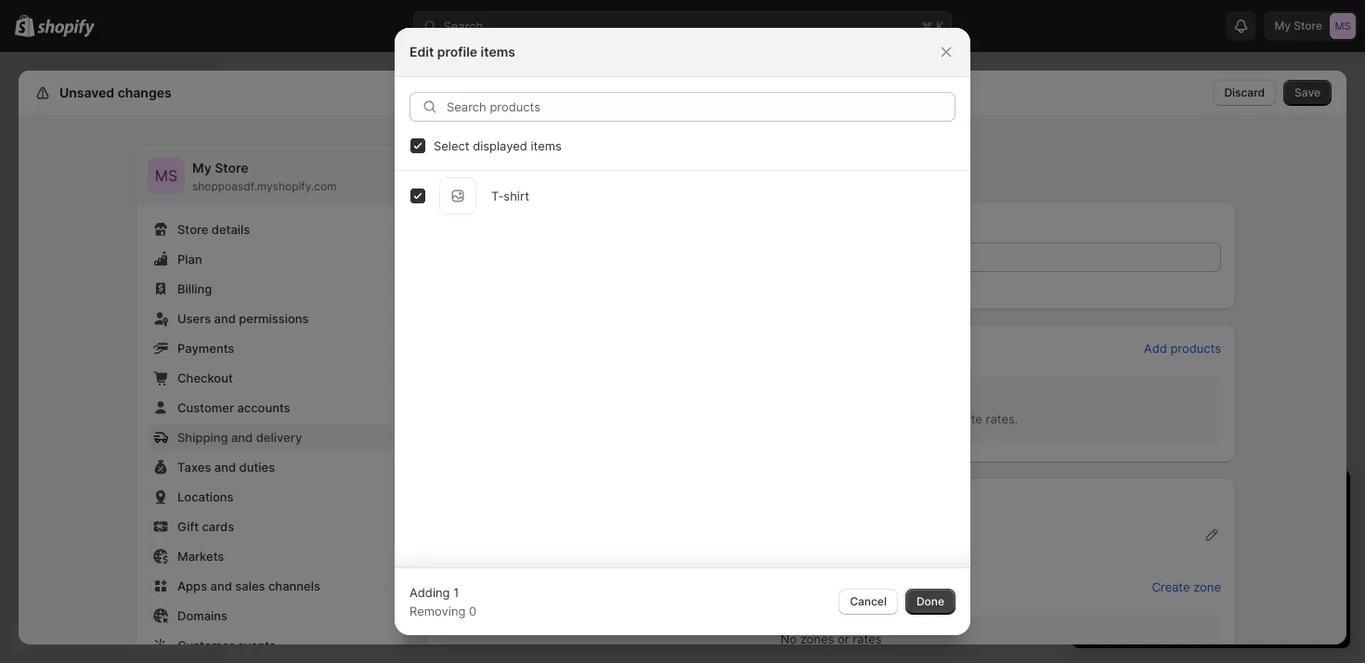Task type: locate. For each thing, give the bounding box(es) containing it.
0 horizontal spatial shipping
[[177, 430, 228, 445]]

to left a
[[1133, 520, 1144, 535]]

products
[[1171, 341, 1222, 355], [679, 412, 730, 426]]

profile right another
[[839, 412, 875, 426]]

your up features
[[1302, 557, 1327, 572]]

shipping up taxes
[[177, 430, 228, 445]]

and down customer accounts
[[231, 430, 253, 445]]

permissions
[[239, 311, 309, 326]]

3
[[1091, 486, 1102, 509], [1131, 539, 1139, 553]]

edit profile items
[[410, 44, 516, 60]]

rates
[[853, 632, 882, 646]]

0 vertical spatial profile
[[437, 44, 478, 60]]

my store image
[[148, 157, 185, 194]]

online
[[1106, 576, 1140, 590]]

delivery
[[256, 430, 302, 445]]

create up pick
[[1152, 580, 1191, 594]]

0 horizontal spatial products
[[679, 412, 730, 426]]

add
[[1144, 341, 1168, 355]]

adding
[[410, 585, 450, 600]]

and left add
[[1176, 576, 1197, 590]]

shipping
[[177, 430, 228, 445], [441, 580, 493, 594]]

create inside button
[[1152, 580, 1191, 594]]

1 vertical spatial 3
[[1131, 539, 1139, 553]]

zones down united states
[[496, 580, 531, 594]]

items up create shipping profile
[[531, 138, 562, 153]]

shipping for shipping and delivery
[[177, 430, 228, 445]]

1 customer from the top
[[177, 400, 234, 415]]

domains link
[[148, 603, 393, 629]]

save button
[[1284, 80, 1332, 106]]

customer accounts link
[[148, 395, 393, 421]]

1 horizontal spatial products
[[1171, 341, 1222, 355]]

plan
[[1186, 520, 1210, 535], [1226, 610, 1249, 623]]

0 horizontal spatial profile
[[437, 44, 478, 60]]

store up plan
[[177, 222, 208, 236]]

1 horizontal spatial shipping
[[441, 580, 493, 594]]

to
[[879, 412, 890, 426], [1133, 520, 1144, 535], [1225, 557, 1237, 572]]

1 vertical spatial plan
[[1226, 610, 1249, 623]]

3 inside switch to a paid plan and get: first 3 months for $1/month to customize your online store and add bonus features
[[1131, 539, 1139, 553]]

and right apps
[[210, 579, 232, 593]]

shipping up 0
[[441, 580, 493, 594]]

bonus
[[1226, 576, 1261, 590]]

profile
[[437, 44, 478, 60], [605, 155, 664, 177], [839, 412, 875, 426]]

profile right shipping
[[605, 155, 664, 177]]

1 horizontal spatial items
[[531, 138, 562, 153]]

1 vertical spatial products
[[679, 412, 730, 426]]

k
[[936, 19, 944, 33]]

1 vertical spatial create
[[1152, 580, 1191, 594]]

store inside my store shoppoasdf.myshopify.com
[[215, 160, 249, 176]]

locations
[[177, 490, 234, 504]]

0 vertical spatial create
[[456, 155, 517, 177]]

shipping inside shipping and delivery link
[[177, 430, 228, 445]]

gift
[[177, 519, 199, 534]]

1 vertical spatial your
[[1302, 557, 1327, 572]]

create down select displayed items
[[456, 155, 517, 177]]

1 vertical spatial customer
[[177, 638, 234, 653]]

customer down domains in the left bottom of the page
[[177, 638, 234, 653]]

products inside button
[[1171, 341, 1222, 355]]

products left here
[[679, 412, 730, 426]]

1 vertical spatial zones
[[801, 632, 835, 646]]

profile inside dialog
[[437, 44, 478, 60]]

no zones or rates
[[781, 632, 882, 646]]

ms button
[[148, 157, 185, 194]]

0 horizontal spatial items
[[481, 44, 516, 60]]

0 horizontal spatial 3
[[1091, 486, 1102, 509]]

your right pick
[[1199, 610, 1223, 623]]

features
[[1264, 576, 1311, 590]]

to inside settings dialog
[[879, 412, 890, 426]]

done
[[917, 595, 945, 609]]

my
[[192, 160, 212, 176]]

zones
[[496, 580, 531, 594], [801, 632, 835, 646]]

1 vertical spatial items
[[531, 138, 562, 153]]

2 horizontal spatial profile
[[839, 412, 875, 426]]

1 horizontal spatial to
[[1133, 520, 1144, 535]]

discard button
[[1214, 80, 1277, 106]]

0 vertical spatial to
[[879, 412, 890, 426]]

items down search
[[481, 44, 516, 60]]

0 vertical spatial zones
[[496, 580, 531, 594]]

3 inside dropdown button
[[1091, 486, 1102, 509]]

1 horizontal spatial plan
[[1226, 610, 1249, 623]]

store right my
[[215, 160, 249, 176]]

3 right first
[[1131, 539, 1139, 553]]

set
[[894, 412, 911, 426]]

0 horizontal spatial plan
[[1186, 520, 1210, 535]]

shopify image
[[37, 19, 95, 38]]

create zone
[[1152, 580, 1222, 594]]

to left set
[[879, 412, 890, 426]]

create
[[456, 155, 517, 177], [1152, 580, 1191, 594]]

plan up for
[[1186, 520, 1210, 535]]

0 vertical spatial shipping
[[177, 430, 228, 445]]

1 horizontal spatial store
[[215, 160, 249, 176]]

pick
[[1174, 610, 1197, 623]]

united
[[467, 546, 505, 561]]

customer down checkout on the bottom
[[177, 400, 234, 415]]

1 horizontal spatial profile
[[605, 155, 664, 177]]

2 horizontal spatial to
[[1225, 557, 1237, 572]]

and right taxes
[[214, 460, 236, 474]]

1 horizontal spatial 3
[[1131, 539, 1139, 553]]

customer events link
[[148, 633, 393, 659]]

checkout
[[177, 371, 233, 385]]

billing
[[177, 281, 212, 296]]

0 horizontal spatial store
[[177, 222, 208, 236]]

to down $1/month in the bottom right of the page
[[1225, 557, 1237, 572]]

locations link
[[148, 484, 393, 510]]

0 vertical spatial your
[[1209, 486, 1248, 509]]

checkout link
[[148, 365, 393, 391]]

edit
[[410, 44, 434, 60]]

products right add
[[1171, 341, 1222, 355]]

$1/month
[[1208, 539, 1262, 553]]

and inside 'link'
[[214, 460, 236, 474]]

2 vertical spatial profile
[[839, 412, 875, 426]]

a
[[1148, 520, 1154, 535]]

details
[[212, 222, 250, 236]]

another
[[792, 412, 836, 426]]

customer events
[[177, 638, 276, 653]]

channels
[[268, 579, 320, 593]]

items for select displayed items
[[531, 138, 562, 153]]

items
[[481, 44, 516, 60], [531, 138, 562, 153]]

gift cards
[[177, 519, 234, 534]]

0 horizontal spatial to
[[879, 412, 890, 426]]

and right users
[[214, 311, 236, 326]]

and
[[214, 311, 236, 326], [231, 430, 253, 445], [214, 460, 236, 474], [1213, 520, 1235, 535], [1176, 576, 1197, 590], [210, 579, 232, 593]]

2 vertical spatial to
[[1225, 557, 1237, 572]]

t-
[[491, 189, 504, 203]]

1 vertical spatial shipping
[[441, 580, 493, 594]]

rates.
[[986, 412, 1019, 426]]

select
[[434, 138, 470, 153]]

or
[[838, 632, 850, 646]]

for
[[1189, 539, 1204, 553]]

shipping and delivery link
[[148, 425, 393, 451]]

zones left 'or' on the right
[[801, 632, 835, 646]]

billing link
[[148, 276, 393, 302]]

0 vertical spatial products
[[1171, 341, 1222, 355]]

3 days left in your trial element
[[1072, 518, 1351, 648]]

sales
[[235, 579, 265, 593]]

add
[[1200, 576, 1222, 590]]

0 vertical spatial plan
[[1186, 520, 1210, 535]]

2 customer from the top
[[177, 638, 234, 653]]

store details
[[177, 222, 250, 236]]

markets link
[[148, 543, 393, 569]]

shipping
[[522, 155, 601, 177]]

3 left days
[[1091, 486, 1102, 509]]

create zone button
[[1141, 574, 1233, 600]]

0 vertical spatial 3
[[1091, 486, 1102, 509]]

store
[[215, 160, 249, 176], [177, 222, 208, 236]]

3 days left in your trial
[[1091, 486, 1286, 509]]

1 horizontal spatial zones
[[801, 632, 835, 646]]

shoppoasdf.myshopify.com
[[192, 180, 337, 193]]

payments link
[[148, 335, 393, 361]]

0 vertical spatial items
[[481, 44, 516, 60]]

here
[[733, 412, 759, 426]]

0 vertical spatial store
[[215, 160, 249, 176]]

profile down search
[[437, 44, 478, 60]]

changes
[[118, 85, 172, 101]]

⌘
[[922, 19, 933, 33]]

your right in
[[1209, 486, 1248, 509]]

move products here from another profile to set up separate rates.
[[644, 412, 1019, 426]]

users and permissions
[[177, 311, 309, 326]]

0 vertical spatial customer
[[177, 400, 234, 415]]

shipping for shipping zones
[[441, 580, 493, 594]]

0 horizontal spatial zones
[[496, 580, 531, 594]]

your inside switch to a paid plan and get: first 3 months for $1/month to customize your online store and add bonus features
[[1302, 557, 1327, 572]]

0 horizontal spatial create
[[456, 155, 517, 177]]

plan down bonus
[[1226, 610, 1249, 623]]

days
[[1108, 486, 1149, 509]]

1 horizontal spatial create
[[1152, 580, 1191, 594]]



Task type: vqa. For each thing, say whether or not it's contained in the screenshot.
Shipping and delivery's Shipping
yes



Task type: describe. For each thing, give the bounding box(es) containing it.
save
[[1295, 86, 1321, 99]]

my store shoppoasdf.myshopify.com
[[192, 160, 337, 193]]

and for shipping and delivery
[[231, 430, 253, 445]]

shop settings menu element
[[137, 146, 404, 663]]

first
[[1106, 539, 1128, 553]]

unsaved changes
[[59, 85, 172, 101]]

left
[[1155, 486, 1183, 509]]

settings dialog
[[19, 71, 1347, 663]]

taxes
[[177, 460, 211, 474]]

create shipping profile
[[456, 155, 664, 177]]

1 vertical spatial profile
[[605, 155, 664, 177]]

settings
[[56, 85, 108, 101]]

store
[[1143, 576, 1172, 590]]

customer for customer accounts
[[177, 400, 234, 415]]

trial
[[1253, 486, 1286, 509]]

2 vertical spatial your
[[1199, 610, 1223, 623]]

zone
[[1194, 580, 1222, 594]]

discard
[[1225, 86, 1265, 99]]

from
[[762, 412, 788, 426]]

switch
[[1091, 520, 1129, 535]]

users
[[177, 311, 211, 326]]

pick your plan
[[1174, 610, 1249, 623]]

Search products text field
[[447, 92, 956, 122]]

payments
[[177, 341, 234, 355]]

products for move
[[679, 412, 730, 426]]

plan
[[177, 252, 202, 266]]

create for create zone
[[1152, 580, 1191, 594]]

unsaved
[[59, 85, 114, 101]]

in
[[1189, 486, 1204, 509]]

customize
[[1240, 557, 1299, 572]]

get:
[[1238, 520, 1260, 535]]

create for create shipping profile
[[456, 155, 517, 177]]

switch to a paid plan and get: first 3 months for $1/month to customize your online store and add bonus features
[[1091, 520, 1327, 590]]

1 vertical spatial to
[[1133, 520, 1144, 535]]

move
[[644, 412, 676, 426]]

1 vertical spatial store
[[177, 222, 208, 236]]

domains
[[177, 609, 228, 623]]

apps and sales channels link
[[148, 573, 393, 599]]

plan link
[[148, 246, 393, 272]]

up
[[915, 412, 929, 426]]

duties
[[239, 460, 275, 474]]

adding 1 removing 0
[[410, 585, 477, 618]]

t-shirt
[[491, 189, 529, 203]]

items for edit profile items
[[481, 44, 516, 60]]

paid
[[1158, 520, 1182, 535]]

users and permissions link
[[148, 306, 393, 332]]

separate
[[933, 412, 983, 426]]

your inside dropdown button
[[1209, 486, 1248, 509]]

months
[[1142, 539, 1185, 553]]

apps
[[177, 579, 207, 593]]

and for users and permissions
[[214, 311, 236, 326]]

edit profile items dialog
[[0, 28, 1366, 635]]

zones for shipping
[[496, 580, 531, 594]]

products for add
[[1171, 341, 1222, 355]]

shirt
[[504, 189, 529, 203]]

search
[[444, 19, 483, 33]]

done button
[[906, 589, 956, 615]]

add products
[[1144, 341, 1222, 355]]

select displayed items
[[434, 138, 562, 153]]

customer accounts
[[177, 400, 290, 415]]

displayed
[[473, 138, 528, 153]]

and up $1/month in the bottom right of the page
[[1213, 520, 1235, 535]]

cards
[[202, 519, 234, 534]]

and for taxes and duties
[[214, 460, 236, 474]]

⌘ k
[[922, 19, 944, 33]]

store details link
[[148, 216, 393, 242]]

0
[[469, 604, 477, 618]]

and for apps and sales channels
[[210, 579, 232, 593]]

3 days left in your trial button
[[1072, 470, 1351, 509]]

united states
[[467, 546, 545, 561]]

markets
[[177, 549, 224, 563]]

shipping zones
[[441, 580, 531, 594]]

taxes and duties link
[[148, 454, 393, 480]]

shipping and delivery
[[177, 430, 302, 445]]

pick your plan link
[[1091, 604, 1332, 630]]

customer for customer events
[[177, 638, 234, 653]]

cancel
[[850, 595, 887, 609]]

taxes and duties
[[177, 460, 275, 474]]

add products button
[[1133, 335, 1233, 361]]

plan inside switch to a paid plan and get: first 3 months for $1/month to customize your online store and add bonus features
[[1186, 520, 1210, 535]]

removing
[[410, 604, 466, 618]]

accounts
[[237, 400, 290, 415]]

events
[[237, 638, 276, 653]]

zones for no
[[801, 632, 835, 646]]

gift cards link
[[148, 514, 393, 540]]



